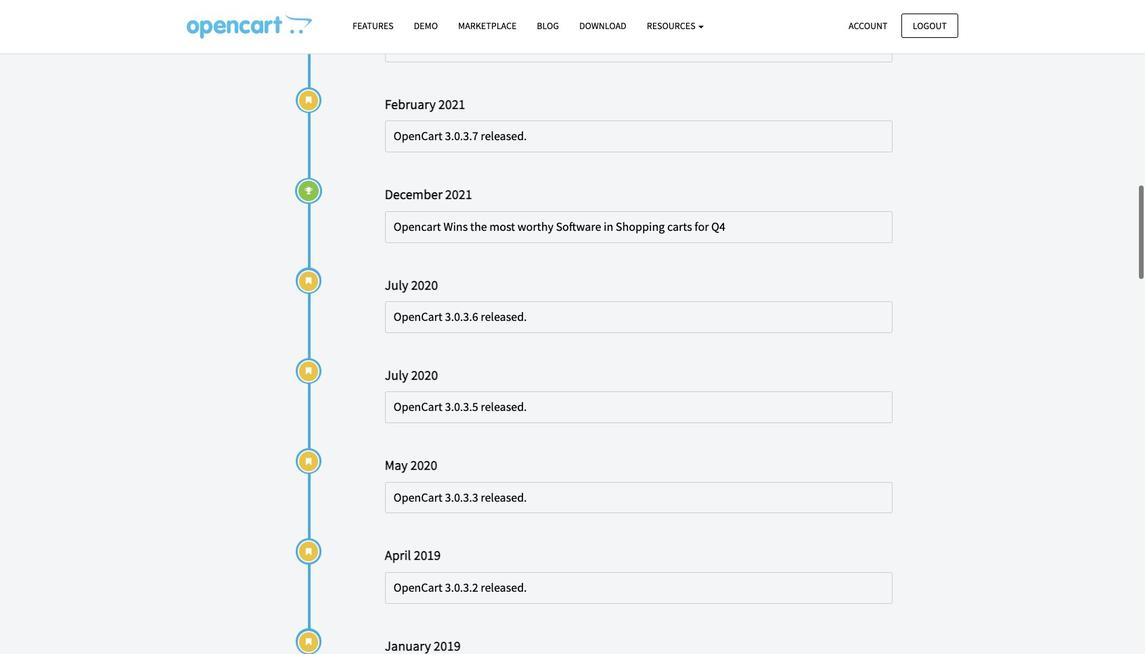 Task type: locate. For each thing, give the bounding box(es) containing it.
marketplace
[[458, 20, 517, 32]]

2020 right may
[[411, 456, 438, 473]]

2021 right august on the left top
[[426, 5, 453, 22]]

august
[[385, 5, 424, 22]]

released. for opencart 3.0.3.7 released.
[[481, 128, 527, 144]]

1 vertical spatial 2020
[[411, 366, 438, 383]]

released. for opencart 3.0.3.5 released.
[[481, 399, 527, 415]]

opencart 3.0.3.8 released.
[[394, 38, 527, 54]]

2 vertical spatial 2021
[[445, 186, 472, 203]]

july 2020 down opencart
[[385, 276, 438, 293]]

2019 right the january
[[434, 637, 461, 654]]

6 released. from the top
[[481, 580, 527, 595]]

opencart - company image
[[187, 14, 312, 39]]

blog
[[537, 20, 559, 32]]

5 opencart from the top
[[394, 489, 443, 505]]

1 vertical spatial july
[[385, 366, 409, 383]]

2 july 2020 from the top
[[385, 366, 438, 383]]

opencart down april 2019
[[394, 580, 443, 595]]

december
[[385, 186, 443, 203]]

1 released. from the top
[[481, 38, 527, 54]]

opencart for opencart 3.0.3.3 released.
[[394, 489, 443, 505]]

0 vertical spatial 2020
[[411, 276, 438, 293]]

2 july from the top
[[385, 366, 409, 383]]

2021 up wins
[[445, 186, 472, 203]]

july 2020 up opencart 3.0.3.5 released.
[[385, 366, 438, 383]]

april 2019
[[385, 547, 441, 564]]

july for opencart 3.0.3.6 released.
[[385, 276, 409, 293]]

april
[[385, 547, 411, 564]]

demo link
[[404, 14, 448, 38]]

opencart for opencart 3.0.3.5 released.
[[394, 399, 443, 415]]

opencart down may 2020 at the left of the page
[[394, 489, 443, 505]]

opencart wins the most worthy software in shopping carts for q4
[[394, 219, 726, 234]]

july 2020
[[385, 276, 438, 293], [385, 366, 438, 383]]

3.0.3.2
[[445, 580, 479, 595]]

2019 for january 2019
[[434, 637, 461, 654]]

released. right 3.0.3.5
[[481, 399, 527, 415]]

5 released. from the top
[[481, 489, 527, 505]]

2 vertical spatial 2020
[[411, 456, 438, 473]]

logout link
[[902, 13, 959, 38]]

download link
[[569, 14, 637, 38]]

0 vertical spatial july
[[385, 276, 409, 293]]

released. right 3.0.3.7
[[481, 128, 527, 144]]

logout
[[913, 19, 947, 31]]

2019 right the april
[[414, 547, 441, 564]]

account
[[849, 19, 888, 31]]

1 opencart from the top
[[394, 38, 443, 54]]

released. for opencart 3.0.3.3 released.
[[481, 489, 527, 505]]

july for opencart 3.0.3.5 released.
[[385, 366, 409, 383]]

2020 up opencart 3.0.3.5 released.
[[411, 366, 438, 383]]

opencart 3.0.3.3 released.
[[394, 489, 527, 505]]

2020
[[411, 276, 438, 293], [411, 366, 438, 383], [411, 456, 438, 473]]

0 vertical spatial 2021
[[426, 5, 453, 22]]

opencart for opencart 3.0.3.7 released.
[[394, 128, 443, 144]]

july
[[385, 276, 409, 293], [385, 366, 409, 383]]

the
[[470, 219, 487, 234]]

opencart
[[394, 38, 443, 54], [394, 128, 443, 144], [394, 309, 443, 324], [394, 399, 443, 415], [394, 489, 443, 505], [394, 580, 443, 595]]

released. down marketplace link at the top left of page
[[481, 38, 527, 54]]

2021
[[426, 5, 453, 22], [439, 95, 466, 112], [445, 186, 472, 203]]

2019 for april 2019
[[414, 547, 441, 564]]

wins
[[444, 219, 468, 234]]

2021 up opencart 3.0.3.7 released.
[[439, 95, 466, 112]]

january
[[385, 637, 431, 654]]

marketplace link
[[448, 14, 527, 38]]

1 vertical spatial july 2020
[[385, 366, 438, 383]]

3.0.3.7
[[445, 128, 479, 144]]

1 vertical spatial 2019
[[434, 637, 461, 654]]

2020 up opencart 3.0.3.6 released. at the top left of the page
[[411, 276, 438, 293]]

download
[[580, 20, 627, 32]]

software
[[556, 219, 601, 234]]

worthy
[[518, 219, 554, 234]]

1 vertical spatial 2021
[[439, 95, 466, 112]]

2 opencart from the top
[[394, 128, 443, 144]]

opencart left 3.0.3.6
[[394, 309, 443, 324]]

carts
[[668, 219, 692, 234]]

demo
[[414, 20, 438, 32]]

4 opencart from the top
[[394, 399, 443, 415]]

opencart 3.0.3.2 released.
[[394, 580, 527, 595]]

released. right 3.0.3.6
[[481, 309, 527, 324]]

6 opencart from the top
[[394, 580, 443, 595]]

opencart down demo link at top
[[394, 38, 443, 54]]

3 released. from the top
[[481, 309, 527, 324]]

released. right 3.0.3.3
[[481, 489, 527, 505]]

0 vertical spatial 2019
[[414, 547, 441, 564]]

may
[[385, 456, 408, 473]]

shopping
[[616, 219, 665, 234]]

3 opencart from the top
[[394, 309, 443, 324]]

4 released. from the top
[[481, 399, 527, 415]]

released.
[[481, 38, 527, 54], [481, 128, 527, 144], [481, 309, 527, 324], [481, 399, 527, 415], [481, 489, 527, 505], [481, 580, 527, 595]]

account link
[[838, 13, 900, 38]]

released. right 3.0.3.2
[[481, 580, 527, 595]]

2 released. from the top
[[481, 128, 527, 144]]

january 2019
[[385, 637, 461, 654]]

2019
[[414, 547, 441, 564], [434, 637, 461, 654]]

opencart left 3.0.3.5
[[394, 399, 443, 415]]

released. for opencart 3.0.3.2 released.
[[481, 580, 527, 595]]

opencart down february 2021
[[394, 128, 443, 144]]

1 july from the top
[[385, 276, 409, 293]]

1 july 2020 from the top
[[385, 276, 438, 293]]

0 vertical spatial july 2020
[[385, 276, 438, 293]]

3.0.3.3
[[445, 489, 479, 505]]

2020 for 3.0.3.3
[[411, 456, 438, 473]]



Task type: vqa. For each thing, say whether or not it's contained in the screenshot.


Task type: describe. For each thing, give the bounding box(es) containing it.
opencart 3.0.3.6 released.
[[394, 309, 527, 324]]

may 2020
[[385, 456, 438, 473]]

blog link
[[527, 14, 569, 38]]

february 2021
[[385, 95, 466, 112]]

released. for opencart 3.0.3.6 released.
[[481, 309, 527, 324]]

features link
[[343, 14, 404, 38]]

2020 for 3.0.3.6
[[411, 276, 438, 293]]

features
[[353, 20, 394, 32]]

most
[[490, 219, 515, 234]]

opencart 3.0.3.5 released.
[[394, 399, 527, 415]]

2020 for 3.0.3.5
[[411, 366, 438, 383]]

2021 for february 2021
[[439, 95, 466, 112]]

q4
[[712, 219, 726, 234]]

opencart for opencart 3.0.3.8 released.
[[394, 38, 443, 54]]

opencart 3.0.3.7 released.
[[394, 128, 527, 144]]

in
[[604, 219, 614, 234]]

december 2021
[[385, 186, 472, 203]]

resources
[[647, 20, 698, 32]]

july 2020 for opencart 3.0.3.5 released.
[[385, 366, 438, 383]]

july 2020 for opencart 3.0.3.6 released.
[[385, 276, 438, 293]]

february
[[385, 95, 436, 112]]

opencart for opencart 3.0.3.6 released.
[[394, 309, 443, 324]]

2021 for december 2021
[[445, 186, 472, 203]]

for
[[695, 219, 709, 234]]

august 2021
[[385, 5, 453, 22]]

3.0.3.5
[[445, 399, 479, 415]]

opencart for opencart 3.0.3.2 released.
[[394, 580, 443, 595]]

opencart
[[394, 219, 441, 234]]

2021 for august 2021
[[426, 5, 453, 22]]

3.0.3.8
[[445, 38, 479, 54]]

resources link
[[637, 14, 715, 38]]

3.0.3.6
[[445, 309, 479, 324]]

released. for opencart 3.0.3.8 released.
[[481, 38, 527, 54]]



